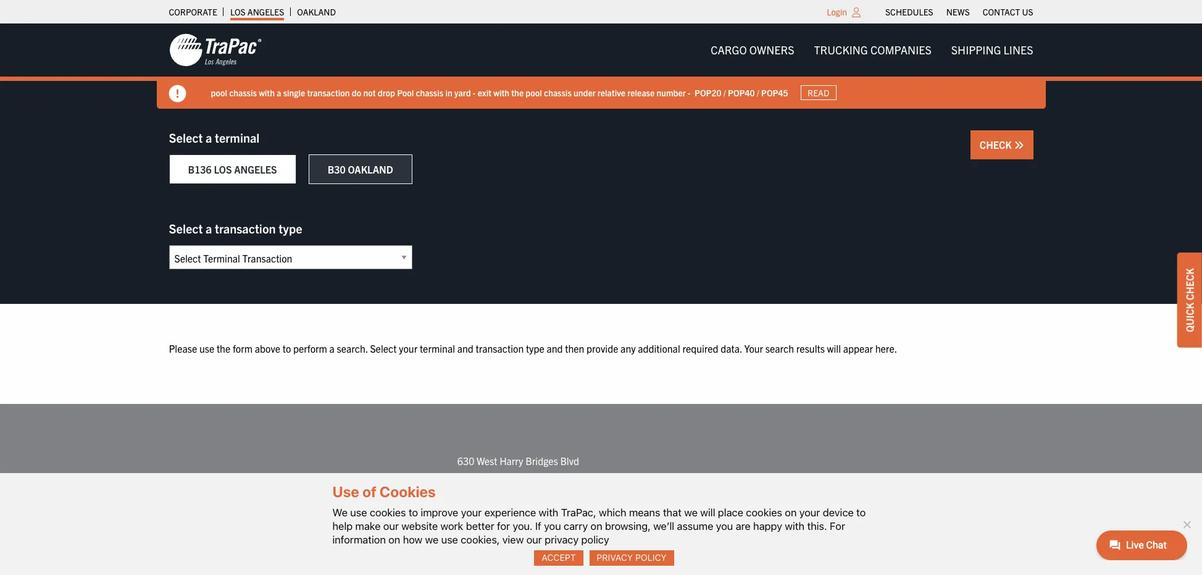 Task type: locate. For each thing, give the bounding box(es) containing it.
privacy policy link
[[590, 550, 674, 566]]

bridges
[[526, 454, 558, 467]]

use right please
[[200, 342, 215, 355]]

pool down los angeles image
[[211, 87, 227, 98]]

single
[[283, 87, 305, 98]]

yard
[[455, 87, 471, 98]]

0 vertical spatial check
[[980, 138, 1015, 151]]

angeles up make at bottom
[[348, 494, 391, 506]]

to
[[283, 342, 291, 355], [409, 506, 418, 519], [857, 506, 866, 519]]

0 vertical spatial use
[[200, 342, 215, 355]]

privacy
[[597, 553, 633, 563]]

pool right "exit"
[[526, 87, 542, 98]]

data.
[[721, 342, 743, 355]]

do
[[352, 87, 362, 98]]

type
[[279, 221, 303, 236], [526, 342, 545, 355]]

with
[[259, 87, 275, 98], [494, 87, 510, 98], [539, 506, 559, 519], [785, 520, 805, 532]]

1 horizontal spatial our
[[527, 534, 542, 546]]

1 pool from the left
[[211, 87, 227, 98]]

1 horizontal spatial on
[[591, 520, 603, 532]]

read link
[[801, 85, 837, 100]]

privacy policy
[[597, 553, 667, 563]]

a left search.
[[330, 342, 335, 355]]

results
[[797, 342, 825, 355]]

accept link
[[535, 550, 584, 566]]

quick check
[[1184, 268, 1197, 332]]

select for select a terminal
[[169, 130, 203, 145]]

los angeles inside footer
[[328, 494, 391, 506]]

0 vertical spatial we
[[685, 506, 698, 519]]

0 horizontal spatial to
[[283, 342, 291, 355]]

1 and from the left
[[458, 342, 474, 355]]

1 horizontal spatial your
[[461, 506, 482, 519]]

1 horizontal spatial will
[[828, 342, 842, 355]]

0 vertical spatial oakland
[[297, 6, 336, 17]]

2 horizontal spatial chassis
[[544, 87, 572, 98]]

on down 2722
[[785, 506, 797, 519]]

/ left pop40
[[724, 87, 726, 98]]

3 chassis from the left
[[544, 87, 572, 98]]

help
[[333, 520, 353, 532]]

1 cookies from the left
[[370, 506, 406, 519]]

pool
[[397, 87, 414, 98]]

menu bar up the shipping
[[880, 3, 1040, 20]]

to up website
[[409, 506, 418, 519]]

shipping lines
[[952, 43, 1034, 57]]

2 cookies from the left
[[747, 506, 783, 519]]

0 horizontal spatial chassis
[[229, 87, 257, 98]]

chassis down los angeles image
[[229, 87, 257, 98]]

0 horizontal spatial terminal
[[215, 130, 260, 145]]

0 vertical spatial menu bar
[[880, 3, 1040, 20]]

0 vertical spatial select
[[169, 130, 203, 145]]

2 vertical spatial on
[[389, 534, 401, 546]]

with right "exit"
[[494, 87, 510, 98]]

1 vertical spatial check
[[1184, 268, 1197, 300]]

our
[[384, 520, 399, 532], [527, 534, 542, 546]]

1 horizontal spatial to
[[409, 506, 418, 519]]

oakland right the b30 at top
[[348, 163, 393, 175]]

0 horizontal spatial pool
[[211, 87, 227, 98]]

our right make at bottom
[[384, 520, 399, 532]]

you right if
[[544, 520, 561, 532]]

0 horizontal spatial on
[[389, 534, 401, 546]]

1 horizontal spatial pool
[[526, 87, 542, 98]]

code: down better
[[478, 534, 501, 546]]

0 vertical spatial los
[[230, 6, 246, 17]]

1 vertical spatial our
[[527, 534, 542, 546]]

menu bar down 'light' "icon"
[[701, 38, 1044, 63]]

login
[[827, 6, 848, 17]]

you.
[[513, 520, 533, 532]]

port
[[458, 534, 475, 546]]

you down place
[[717, 520, 734, 532]]

2 chassis from the left
[[416, 87, 444, 98]]

1 horizontal spatial terminal
[[420, 342, 455, 355]]

use
[[200, 342, 215, 355], [351, 506, 367, 519], [442, 534, 458, 546]]

chassis left under
[[544, 87, 572, 98]]

accept
[[542, 553, 576, 563]]

1 vertical spatial select
[[169, 221, 203, 236]]

are
[[736, 520, 751, 532]]

0 horizontal spatial the
[[217, 342, 231, 355]]

1 horizontal spatial the
[[512, 87, 524, 98]]

cargo owners link
[[701, 38, 805, 63]]

angeles left oakland link
[[248, 6, 284, 17]]

1 horizontal spatial los angeles
[[328, 494, 391, 506]]

pop40
[[728, 87, 755, 98]]

will right results
[[828, 342, 842, 355]]

trucking
[[815, 43, 869, 57]]

1 horizontal spatial use
[[351, 506, 367, 519]]

on left the how
[[389, 534, 401, 546]]

will down service:
[[701, 506, 716, 519]]

to right above
[[283, 342, 291, 355]]

0 horizontal spatial will
[[701, 506, 716, 519]]

transaction
[[307, 87, 350, 98], [215, 221, 276, 236], [476, 342, 524, 355]]

0 horizontal spatial los angeles
[[230, 6, 284, 17]]

1 vertical spatial menu bar
[[701, 38, 1044, 63]]

0 horizontal spatial your
[[399, 342, 418, 355]]

- left "exit"
[[473, 87, 476, 98]]

solid image inside check button
[[1015, 140, 1025, 150]]

0 horizontal spatial oakland
[[297, 6, 336, 17]]

code: up 'cookies,'
[[484, 518, 508, 530]]

form
[[233, 342, 253, 355]]

our down if
[[527, 534, 542, 546]]

1 vertical spatial terminal
[[420, 342, 455, 355]]

use up make at bottom
[[351, 506, 367, 519]]

angeles down select a terminal
[[234, 163, 277, 175]]

2 horizontal spatial use
[[442, 534, 458, 546]]

the left form
[[217, 342, 231, 355]]

0 horizontal spatial our
[[384, 520, 399, 532]]

select a terminal
[[169, 130, 260, 145]]

oakland
[[297, 6, 336, 17], [348, 163, 393, 175]]

0 vertical spatial the
[[512, 87, 524, 98]]

1 horizontal spatial check
[[1184, 268, 1197, 300]]

select down b136
[[169, 221, 203, 236]]

the right "exit"
[[512, 87, 524, 98]]

1 vertical spatial los angeles
[[328, 494, 391, 506]]

your
[[399, 342, 418, 355], [461, 506, 482, 519], [800, 506, 821, 519]]

1 horizontal spatial oakland
[[348, 163, 393, 175]]

b136
[[188, 163, 212, 175]]

contact
[[983, 6, 1021, 17]]

use down work
[[442, 534, 458, 546]]

1 vertical spatial will
[[701, 506, 716, 519]]

- right number
[[688, 87, 691, 98]]

0 vertical spatial terminal
[[215, 130, 260, 145]]

1 horizontal spatial we
[[685, 506, 698, 519]]

2 pool from the left
[[526, 87, 542, 98]]

to right the device
[[857, 506, 866, 519]]

1 vertical spatial the
[[217, 342, 231, 355]]

1 you from the left
[[544, 520, 561, 532]]

147
[[509, 470, 526, 483]]

not
[[364, 87, 376, 98]]

0 horizontal spatial transaction
[[215, 221, 276, 236]]

0 vertical spatial transaction
[[307, 87, 350, 98]]

b136 los angeles
[[188, 163, 277, 175]]

1 vertical spatial angeles
[[234, 163, 277, 175]]

menu bar
[[880, 3, 1040, 20], [701, 38, 1044, 63]]

0 horizontal spatial check
[[980, 138, 1015, 151]]

/
[[724, 87, 726, 98], [757, 87, 760, 98]]

1 horizontal spatial chassis
[[416, 87, 444, 98]]

use
[[333, 483, 360, 501]]

on up policy
[[591, 520, 603, 532]]

1 horizontal spatial you
[[717, 520, 734, 532]]

your up better
[[461, 506, 482, 519]]

news
[[947, 6, 971, 17]]

will inside use of cookies we use cookies to improve your experience with trapac, which means that we will place cookies on your device to help make our website work better for you. if you carry on browsing, we'll assume you are happy with this. for information on how we use cookies, view our privacy policy
[[701, 506, 716, 519]]

1 horizontal spatial and
[[547, 342, 563, 355]]

cookies up the happy at the right bottom
[[747, 506, 783, 519]]

0 horizontal spatial type
[[279, 221, 303, 236]]

0 vertical spatial on
[[785, 506, 797, 519]]

footer
[[0, 404, 1203, 575]]

that
[[663, 506, 682, 519]]

1 horizontal spatial type
[[526, 342, 545, 355]]

and
[[458, 342, 474, 355], [547, 342, 563, 355]]

trapac,
[[561, 506, 597, 519]]

0 horizontal spatial you
[[544, 520, 561, 532]]

check inside check button
[[980, 138, 1015, 151]]

1 vertical spatial solid image
[[1015, 140, 1025, 150]]

provide
[[587, 342, 619, 355]]

0 vertical spatial los angeles
[[230, 6, 284, 17]]

oakland right los angeles link
[[297, 6, 336, 17]]

1 vertical spatial we
[[425, 534, 439, 546]]

for
[[830, 520, 846, 532]]

los angeles image
[[169, 33, 262, 67]]

1 vertical spatial oakland
[[348, 163, 393, 175]]

/ left pop45
[[757, 87, 760, 98]]

select up b136
[[169, 130, 203, 145]]

los up los angeles image
[[230, 6, 246, 17]]

chassis left the in
[[416, 87, 444, 98]]

above
[[255, 342, 281, 355]]

0 horizontal spatial /
[[724, 87, 726, 98]]

2 vertical spatial select
[[370, 342, 397, 355]]

0 vertical spatial our
[[384, 520, 399, 532]]

1 horizontal spatial /
[[757, 87, 760, 98]]

a inside banner
[[277, 87, 281, 98]]

0 horizontal spatial and
[[458, 342, 474, 355]]

assume
[[678, 520, 714, 532]]

cookies
[[370, 506, 406, 519], [747, 506, 783, 519]]

select
[[169, 130, 203, 145], [169, 221, 203, 236], [370, 342, 397, 355]]

2 horizontal spatial your
[[800, 506, 821, 519]]

solid image
[[169, 85, 186, 103], [1015, 140, 1025, 150]]

under
[[574, 87, 596, 98]]

additional
[[638, 342, 681, 355]]

we up 'assume'
[[685, 506, 698, 519]]

0 horizontal spatial solid image
[[169, 85, 186, 103]]

cookies up make at bottom
[[370, 506, 406, 519]]

how
[[403, 534, 423, 546]]

1 horizontal spatial solid image
[[1015, 140, 1025, 150]]

drop
[[378, 87, 395, 98]]

a left single at the top of page
[[277, 87, 281, 98]]

2 horizontal spatial transaction
[[476, 342, 524, 355]]

will
[[828, 342, 842, 355], [701, 506, 716, 519]]

0 horizontal spatial -
[[473, 87, 476, 98]]

0 horizontal spatial use
[[200, 342, 215, 355]]

shipping
[[952, 43, 1002, 57]]

select right search.
[[370, 342, 397, 355]]

1 horizontal spatial transaction
[[307, 87, 350, 98]]

with left the this.
[[785, 520, 805, 532]]

cargo owners
[[711, 43, 795, 57]]

chassis
[[229, 87, 257, 98], [416, 87, 444, 98], [544, 87, 572, 98]]

los
[[230, 6, 246, 17], [214, 163, 232, 175], [328, 494, 346, 506]]

your right search.
[[399, 342, 418, 355]]

banner
[[0, 23, 1203, 109]]

los angeles up the "we"
[[328, 494, 391, 506]]

your up the this.
[[800, 506, 821, 519]]

2 you from the left
[[717, 520, 734, 532]]

then
[[565, 342, 585, 355]]

schedules link
[[886, 3, 934, 20]]

banner containing cargo owners
[[0, 23, 1203, 109]]

footer containing 630 west harry bridges blvd
[[0, 404, 1203, 575]]

us
[[1023, 6, 1034, 17]]

required
[[683, 342, 719, 355]]

exit
[[478, 87, 492, 98]]

los angeles link
[[230, 3, 284, 20]]

check
[[980, 138, 1015, 151], [1184, 268, 1197, 300]]

you
[[544, 520, 561, 532], [717, 520, 734, 532]]

0 horizontal spatial cookies
[[370, 506, 406, 519]]

news link
[[947, 3, 971, 20]]

means
[[630, 506, 661, 519]]

1 vertical spatial los
[[214, 163, 232, 175]]

los up the "we"
[[328, 494, 346, 506]]

1 horizontal spatial cookies
[[747, 506, 783, 519]]

los angeles up los angeles image
[[230, 6, 284, 17]]

code:
[[484, 518, 508, 530], [478, 534, 501, 546]]

1 horizontal spatial -
[[688, 87, 691, 98]]

we down website
[[425, 534, 439, 546]]

2 vertical spatial transaction
[[476, 342, 524, 355]]

los right b136
[[214, 163, 232, 175]]



Task type: describe. For each thing, give the bounding box(es) containing it.
perform
[[293, 342, 327, 355]]

in
[[446, 87, 453, 98]]

light image
[[853, 7, 861, 17]]

contact us link
[[983, 3, 1034, 20]]

630 west harry bridges blvd berths 136-147
[[458, 454, 580, 483]]

oakland link
[[297, 3, 336, 20]]

877-
[[726, 494, 746, 506]]

1 vertical spatial code:
[[478, 534, 501, 546]]

with left single at the top of page
[[259, 87, 275, 98]]

136-
[[488, 470, 509, 483]]

0 vertical spatial solid image
[[169, 85, 186, 103]]

here.
[[876, 342, 898, 355]]

a up b136
[[206, 130, 212, 145]]

of
[[363, 483, 377, 501]]

firms code:  y258 port code:  2704
[[458, 518, 533, 546]]

pool chassis with a single transaction  do not drop pool chassis in yard -  exit with the pool chassis under relative release number -  pop20 / pop40 / pop45
[[211, 87, 789, 98]]

information
[[333, 534, 386, 546]]

improve
[[421, 506, 459, 519]]

carry
[[564, 520, 588, 532]]

2 and from the left
[[547, 342, 563, 355]]

please use the form above to perform a search. select your terminal and transaction type and then provide any additional required data. your search results will appear here.
[[169, 342, 898, 355]]

place
[[718, 506, 744, 519]]

b30
[[328, 163, 346, 175]]

please
[[169, 342, 197, 355]]

this.
[[808, 520, 828, 532]]

corporate
[[169, 6, 217, 17]]

1 / from the left
[[724, 87, 726, 98]]

blvd
[[561, 454, 580, 467]]

any
[[621, 342, 636, 355]]

0 vertical spatial angeles
[[248, 6, 284, 17]]

1 chassis from the left
[[229, 87, 257, 98]]

1 vertical spatial on
[[591, 520, 603, 532]]

cookies
[[380, 483, 436, 501]]

1 - from the left
[[473, 87, 476, 98]]

check inside quick check link
[[1184, 268, 1197, 300]]

contact us
[[983, 6, 1034, 17]]

no image
[[1181, 518, 1194, 531]]

0 vertical spatial code:
[[484, 518, 508, 530]]

berths
[[458, 470, 486, 483]]

2 vertical spatial use
[[442, 534, 458, 546]]

your
[[745, 342, 764, 355]]

0 vertical spatial will
[[828, 342, 842, 355]]

work
[[441, 520, 464, 532]]

release
[[628, 87, 655, 98]]

2 horizontal spatial on
[[785, 506, 797, 519]]

which
[[599, 506, 627, 519]]

trucking companies link
[[805, 38, 942, 63]]

1 vertical spatial use
[[351, 506, 367, 519]]

website
[[402, 520, 438, 532]]

we'll
[[654, 520, 675, 532]]

schedules
[[886, 6, 934, 17]]

for
[[497, 520, 510, 532]]

the inside banner
[[512, 87, 524, 98]]

cargo
[[711, 43, 747, 57]]

pop20
[[695, 87, 722, 98]]

read
[[808, 87, 830, 98]]

west
[[477, 454, 498, 467]]

shipping lines link
[[942, 38, 1044, 63]]

transaction inside banner
[[307, 87, 350, 98]]

menu bar containing schedules
[[880, 3, 1040, 20]]

0 horizontal spatial we
[[425, 534, 439, 546]]

2 horizontal spatial to
[[857, 506, 866, 519]]

appear
[[844, 342, 874, 355]]

happy
[[754, 520, 783, 532]]

browsing,
[[605, 520, 651, 532]]

view
[[503, 534, 524, 546]]

630
[[458, 454, 475, 467]]

2 - from the left
[[688, 87, 691, 98]]

search
[[766, 342, 795, 355]]

with up if
[[539, 506, 559, 519]]

select a transaction type
[[169, 221, 303, 236]]

relative
[[598, 87, 626, 98]]

1 vertical spatial type
[[526, 342, 545, 355]]

customer service: 877-387-2722
[[646, 494, 789, 506]]

service:
[[690, 494, 724, 506]]

trucking companies
[[815, 43, 932, 57]]

device
[[823, 506, 854, 519]]

2 / from the left
[[757, 87, 760, 98]]

login link
[[827, 6, 848, 17]]

experience
[[485, 506, 536, 519]]

2 vertical spatial angeles
[[348, 494, 391, 506]]

quick
[[1184, 302, 1197, 332]]

2704
[[504, 534, 526, 546]]

b30 oakland
[[328, 163, 393, 175]]

we
[[333, 506, 348, 519]]

policy
[[582, 534, 610, 546]]

privacy
[[545, 534, 579, 546]]

lines
[[1004, 43, 1034, 57]]

0 vertical spatial type
[[279, 221, 303, 236]]

policy
[[636, 553, 667, 563]]

search.
[[337, 342, 368, 355]]

2 vertical spatial los
[[328, 494, 346, 506]]

1 vertical spatial transaction
[[215, 221, 276, 236]]

better
[[466, 520, 495, 532]]

check button
[[971, 130, 1034, 159]]

menu bar containing cargo owners
[[701, 38, 1044, 63]]

select for select a transaction type
[[169, 221, 203, 236]]

number
[[657, 87, 686, 98]]

a down b136
[[206, 221, 212, 236]]

customer
[[646, 494, 687, 506]]



Task type: vqa. For each thing, say whether or not it's contained in the screenshot.
the top TraPac
no



